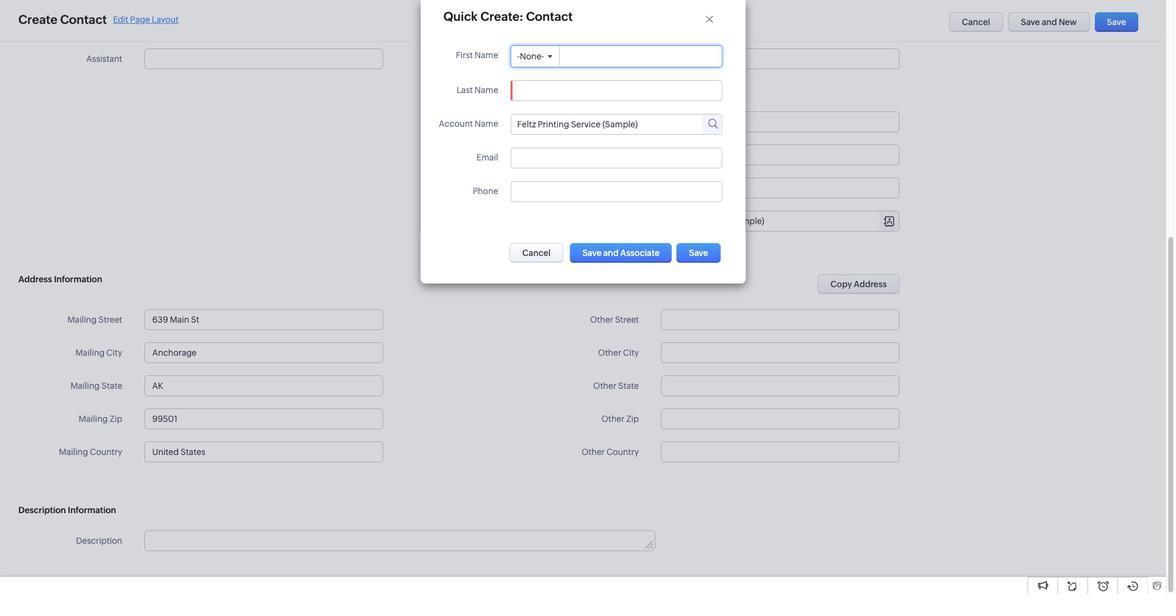 Task type: vqa. For each thing, say whether or not it's contained in the screenshot.
Twitter
yes



Task type: describe. For each thing, give the bounding box(es) containing it.
information for address
[[54, 274, 102, 284]]

street for other street
[[615, 315, 639, 325]]

zip for mailing zip
[[110, 414, 122, 424]]

MMM D, YYYY text field
[[661, 15, 900, 36]]

skype id
[[605, 117, 639, 127]]

other state
[[594, 381, 639, 391]]

0 horizontal spatial email
[[477, 153, 499, 162]]

asst phone
[[595, 54, 639, 64]]

name for account name
[[475, 119, 499, 129]]

other for other state
[[594, 381, 617, 391]]

mailing for mailing zip
[[79, 414, 108, 424]]

save for save
[[1108, 17, 1127, 27]]

other for other country
[[582, 447, 605, 457]]

other for other city
[[598, 348, 622, 358]]

mailing street
[[67, 315, 122, 325]]

0 horizontal spatial phone
[[473, 186, 499, 196]]

description information
[[18, 505, 116, 515]]

create contact edit page layout
[[18, 12, 179, 26]]

assistant
[[86, 54, 122, 64]]

description for description
[[76, 536, 122, 546]]

zip for other zip
[[627, 414, 639, 424]]

street for mailing street
[[98, 315, 122, 325]]

and
[[1042, 17, 1058, 27]]

name for last name
[[475, 85, 499, 95]]

page
[[130, 14, 150, 24]]

other for other zip
[[602, 414, 625, 424]]

new
[[1059, 17, 1078, 27]]

name for first name
[[475, 50, 499, 60]]

other for other street
[[590, 315, 614, 325]]

quick
[[444, 9, 478, 23]]

other country
[[582, 447, 639, 457]]

mailing for mailing city
[[75, 348, 105, 358]]

id
[[631, 117, 639, 127]]

mailing city
[[75, 348, 122, 358]]

secondary
[[573, 150, 616, 160]]

none-
[[520, 51, 544, 61]]

edit
[[113, 14, 128, 24]]

other zip
[[602, 414, 639, 424]]

edit page layout link
[[113, 14, 179, 24]]

asst
[[595, 54, 612, 64]]

create: contact
[[481, 9, 573, 23]]

cancel
[[963, 17, 991, 27]]

city for other city
[[623, 348, 639, 358]]

information for description
[[68, 505, 116, 515]]

country for other country
[[607, 447, 639, 457]]

account
[[439, 119, 473, 129]]

state for mailing state
[[102, 381, 122, 391]]



Task type: locate. For each thing, give the bounding box(es) containing it.
zip down mailing state
[[110, 414, 122, 424]]

mailing zip
[[79, 414, 122, 424]]

0 vertical spatial name
[[475, 50, 499, 60]]

2 street from the left
[[615, 315, 639, 325]]

city
[[106, 348, 122, 358], [623, 348, 639, 358]]

1 horizontal spatial email
[[618, 150, 639, 160]]

1 city from the left
[[106, 348, 122, 358]]

2 zip from the left
[[627, 414, 639, 424]]

phone
[[614, 54, 639, 64], [473, 186, 499, 196]]

mailing for mailing state
[[71, 381, 100, 391]]

1 horizontal spatial state
[[619, 381, 639, 391]]

mailing up mailing country
[[79, 414, 108, 424]]

street up other city
[[615, 315, 639, 325]]

0 vertical spatial phone
[[614, 54, 639, 64]]

1 state from the left
[[102, 381, 122, 391]]

other down other city
[[594, 381, 617, 391]]

information up mailing street in the bottom of the page
[[54, 274, 102, 284]]

other down other street
[[598, 348, 622, 358]]

contact
[[60, 12, 107, 26]]

save right new
[[1108, 17, 1127, 27]]

zip down other state
[[627, 414, 639, 424]]

last name
[[457, 85, 499, 95]]

name right "first"
[[475, 50, 499, 60]]

save left and
[[1021, 17, 1041, 27]]

1 horizontal spatial save
[[1108, 17, 1127, 27]]

mailing down mailing street in the bottom of the page
[[75, 348, 105, 358]]

2 city from the left
[[623, 348, 639, 358]]

-None- field
[[511, 46, 560, 67]]

secondary email
[[573, 150, 639, 160]]

2 save from the left
[[1108, 17, 1127, 27]]

1 horizontal spatial description
[[76, 536, 122, 546]]

1 horizontal spatial street
[[615, 315, 639, 325]]

mailing for mailing street
[[67, 315, 97, 325]]

email
[[618, 150, 639, 160], [477, 153, 499, 162]]

information down mailing country
[[68, 505, 116, 515]]

1 save from the left
[[1021, 17, 1041, 27]]

1 horizontal spatial city
[[623, 348, 639, 358]]

other city
[[598, 348, 639, 358]]

mailing
[[67, 315, 97, 325], [75, 348, 105, 358], [71, 381, 100, 391], [79, 414, 108, 424], [59, 447, 88, 457]]

quick create: contact
[[444, 9, 573, 23]]

state
[[102, 381, 122, 391], [619, 381, 639, 391]]

0 horizontal spatial save
[[1021, 17, 1041, 27]]

create
[[18, 12, 57, 26]]

0 horizontal spatial address
[[18, 274, 52, 284]]

2 vertical spatial name
[[475, 119, 499, 129]]

save for save and new
[[1021, 17, 1041, 27]]

description
[[18, 505, 66, 515], [76, 536, 122, 546]]

information inside the address information copy address
[[54, 274, 102, 284]]

-none-
[[518, 51, 544, 61]]

other
[[590, 315, 614, 325], [598, 348, 622, 358], [594, 381, 617, 391], [602, 414, 625, 424], [582, 447, 605, 457]]

2 state from the left
[[619, 381, 639, 391]]

email down account name
[[477, 153, 499, 162]]

street up mailing city
[[98, 315, 122, 325]]

twitter
[[612, 183, 639, 193]]

country down other zip
[[607, 447, 639, 457]]

mailing up mailing city
[[67, 315, 97, 325]]

1 country from the left
[[90, 447, 122, 457]]

other up 'other country' on the bottom of page
[[602, 414, 625, 424]]

mailing down mailing zip
[[59, 447, 88, 457]]

0 horizontal spatial zip
[[110, 414, 122, 424]]

save button
[[1095, 12, 1139, 32]]

first
[[456, 50, 473, 60]]

0 vertical spatial description
[[18, 505, 66, 515]]

0 horizontal spatial city
[[106, 348, 122, 358]]

0 horizontal spatial state
[[102, 381, 122, 391]]

mobile
[[95, 21, 122, 31]]

name
[[475, 50, 499, 60], [475, 85, 499, 95], [475, 119, 499, 129]]

last
[[457, 85, 473, 95]]

1 horizontal spatial address
[[854, 279, 887, 289]]

city up other state
[[623, 348, 639, 358]]

0 horizontal spatial country
[[90, 447, 122, 457]]

state for other state
[[619, 381, 639, 391]]

information
[[54, 274, 102, 284], [68, 505, 116, 515]]

save and new
[[1021, 17, 1078, 27]]

first name
[[456, 50, 499, 60]]

save inside button
[[1021, 17, 1041, 27]]

zip
[[110, 414, 122, 424], [627, 414, 639, 424]]

1 zip from the left
[[110, 414, 122, 424]]

city for mailing city
[[106, 348, 122, 358]]

mailing for mailing country
[[59, 447, 88, 457]]

other street
[[590, 315, 639, 325]]

city up mailing state
[[106, 348, 122, 358]]

mailing country
[[59, 447, 122, 457]]

copy address button
[[818, 274, 900, 294]]

0 horizontal spatial description
[[18, 505, 66, 515]]

1 vertical spatial information
[[68, 505, 116, 515]]

street
[[98, 315, 122, 325], [615, 315, 639, 325]]

save and new button
[[1009, 12, 1090, 32]]

mailing state
[[71, 381, 122, 391]]

other down other zip
[[582, 447, 605, 457]]

None text field
[[518, 86, 716, 96], [144, 309, 383, 330], [144, 342, 383, 363], [144, 375, 383, 396], [145, 531, 655, 551], [518, 86, 716, 96], [144, 309, 383, 330], [144, 342, 383, 363], [144, 375, 383, 396], [145, 531, 655, 551]]

1 horizontal spatial zip
[[627, 414, 639, 424]]

None text field
[[144, 15, 383, 36], [560, 47, 677, 66], [144, 48, 383, 69], [661, 48, 900, 69], [661, 111, 900, 132], [518, 120, 686, 129], [661, 145, 900, 165], [678, 178, 900, 198], [661, 309, 900, 330], [661, 342, 900, 363], [661, 375, 900, 396], [144, 408, 383, 429], [661, 408, 900, 429], [144, 15, 383, 36], [560, 47, 677, 66], [144, 48, 383, 69], [661, 48, 900, 69], [661, 111, 900, 132], [518, 120, 686, 129], [661, 145, 900, 165], [678, 178, 900, 198], [661, 309, 900, 330], [661, 342, 900, 363], [661, 375, 900, 396], [144, 408, 383, 429], [661, 408, 900, 429]]

layout
[[152, 14, 179, 24]]

cancel button
[[950, 12, 1004, 32]]

0 vertical spatial information
[[54, 274, 102, 284]]

account name
[[439, 119, 499, 129]]

0 horizontal spatial street
[[98, 315, 122, 325]]

1 name from the top
[[475, 50, 499, 60]]

copy
[[831, 279, 853, 289]]

name right account
[[475, 119, 499, 129]]

description for description information
[[18, 505, 66, 515]]

1 horizontal spatial country
[[607, 447, 639, 457]]

state up mailing zip
[[102, 381, 122, 391]]

1 vertical spatial description
[[76, 536, 122, 546]]

1 street from the left
[[98, 315, 122, 325]]

-
[[518, 51, 520, 61]]

address
[[18, 274, 52, 284], [854, 279, 887, 289]]

save
[[1021, 17, 1041, 27], [1108, 17, 1127, 27]]

1 vertical spatial name
[[475, 85, 499, 95]]

email up 'twitter'
[[618, 150, 639, 160]]

state up other zip
[[619, 381, 639, 391]]

address information copy address
[[18, 274, 887, 289]]

2 name from the top
[[475, 85, 499, 95]]

country
[[90, 447, 122, 457], [607, 447, 639, 457]]

save inside 'button'
[[1108, 17, 1127, 27]]

name right last
[[475, 85, 499, 95]]

skype
[[605, 117, 629, 127]]

country for mailing country
[[90, 447, 122, 457]]

1 vertical spatial phone
[[473, 186, 499, 196]]

None button
[[510, 243, 564, 263], [571, 243, 672, 263], [510, 243, 564, 263], [571, 243, 672, 263]]

None submit
[[677, 243, 721, 263]]

other up other city
[[590, 315, 614, 325]]

2 country from the left
[[607, 447, 639, 457]]

1 horizontal spatial phone
[[614, 54, 639, 64]]

3 name from the top
[[475, 119, 499, 129]]

mailing down mailing city
[[71, 381, 100, 391]]

country down mailing zip
[[90, 447, 122, 457]]



